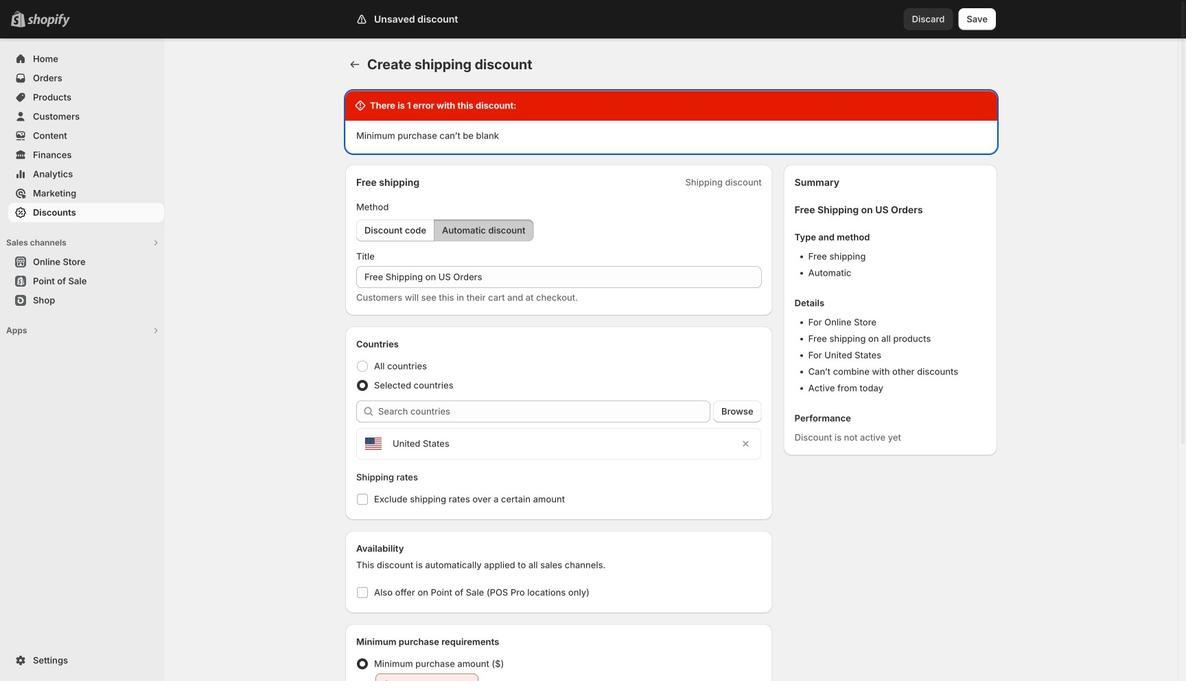 Task type: vqa. For each thing, say whether or not it's contained in the screenshot.
Shopify Image
yes



Task type: describe. For each thing, give the bounding box(es) containing it.
shopify image
[[27, 14, 70, 27]]

0.00 text field
[[394, 674, 479, 682]]

Search countries text field
[[378, 401, 711, 423]]



Task type: locate. For each thing, give the bounding box(es) containing it.
None text field
[[356, 266, 762, 288]]



